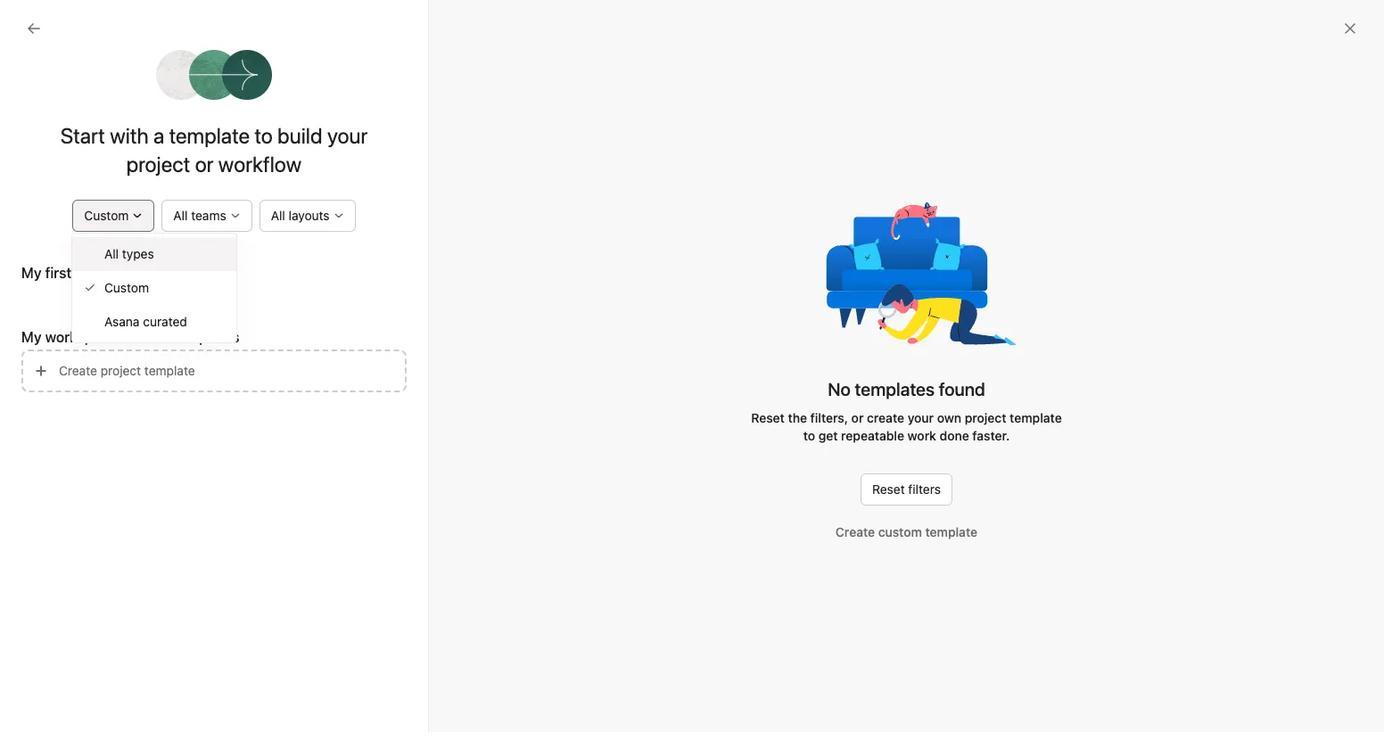 Task type: describe. For each thing, give the bounding box(es) containing it.
reset the filters, or create your own project template to get repeatable work done faster.
[[751, 410, 1062, 443]]

1 vertical spatial custom
[[104, 280, 149, 295]]

create custom template
[[836, 524, 978, 539]]

all layouts button
[[259, 200, 356, 232]]

template down the filters
[[926, 524, 978, 539]]

done faster.
[[940, 428, 1010, 443]]

my first portfolio link
[[11, 344, 203, 373]]

now
[[859, 225, 880, 239]]

reset for reset the filters, or create your own project template to get repeatable work done faster.
[[751, 410, 785, 425]]

reset filters
[[873, 481, 941, 496]]

cross- inside projects element
[[46, 322, 85, 337]]

with
[[110, 123, 149, 148]]

close image
[[1343, 21, 1358, 36]]

reset filters button
[[861, 473, 953, 505]]

all for all layouts
[[271, 208, 285, 223]]

filters,
[[811, 410, 848, 425]]

functional inside cell
[[306, 224, 364, 240]]

create
[[867, 410, 905, 425]]

task progress
[[937, 193, 1007, 206]]

get
[[819, 428, 838, 443]]

all teams
[[173, 208, 226, 223]]

create project template button
[[21, 350, 407, 393]]

portfolios link
[[11, 223, 203, 252]]

add work button
[[241, 145, 319, 170]]

goals
[[46, 258, 79, 273]]

to inside reset the filters, or create your own project template to get repeatable work done faster.
[[804, 428, 815, 443]]

row containing name
[[214, 183, 1385, 216]]

template down custom templates
[[144, 363, 195, 378]]

work inside add work button
[[286, 151, 311, 164]]

create custom template button
[[831, 516, 982, 548]]

all types
[[104, 246, 154, 261]]

all teams button
[[162, 200, 252, 232]]

plan inside projects element
[[190, 322, 214, 337]]

cross-functional project plan link inside projects element
[[11, 316, 214, 344]]

create for create project template
[[59, 363, 97, 378]]

asana
[[104, 314, 140, 329]]

project right asana
[[146, 322, 186, 337]]

template right new
[[190, 266, 236, 279]]

project inside button
[[101, 363, 141, 378]]

hide sidebar image
[[23, 14, 37, 29]]

reporting link
[[11, 194, 203, 223]]

project inside "start with a template to build your project or workflow"
[[126, 152, 190, 177]]

custom templates
[[121, 329, 240, 345]]

custom
[[878, 524, 922, 539]]

my first portfolio
[[21, 265, 131, 281]]

no
[[828, 379, 851, 399]]

portfolio
[[93, 351, 142, 366]]

new template button
[[138, 260, 244, 285]]

types
[[122, 246, 154, 261]]

projects element
[[0, 284, 214, 376]]

filters
[[909, 481, 941, 496]]

my for my first portfolio
[[21, 265, 42, 281]]

start with a template to build your project or workflow
[[60, 123, 368, 177]]

task
[[937, 193, 960, 206]]

my for my first portfolio
[[46, 351, 64, 366]]

cross- inside cell
[[268, 224, 306, 240]]

custom button
[[73, 200, 155, 232]]

a
[[153, 123, 164, 148]]

add
[[263, 151, 283, 164]]

portfolios
[[46, 229, 101, 244]]

create for create custom template
[[836, 524, 875, 539]]

my for my workspace custom templates
[[21, 329, 42, 345]]

to inside "start with a template to build your project or workflow"
[[255, 123, 273, 148]]

reset for reset filters
[[873, 481, 905, 496]]



Task type: vqa. For each thing, say whether or not it's contained in the screenshot.
Close icon
yes



Task type: locate. For each thing, give the bounding box(es) containing it.
all inside all teams dropdown button
[[173, 208, 188, 223]]

reset inside reset the filters, or create your own project template to get repeatable work done faster.
[[751, 410, 785, 425]]

layouts
[[289, 208, 330, 223]]

your
[[327, 123, 368, 148], [908, 410, 934, 425]]

1 horizontal spatial cross-functional project plan link
[[268, 223, 435, 242]]

all inside 'all layouts' dropdown button
[[271, 208, 285, 223]]

cross-
[[268, 224, 306, 240], [46, 322, 85, 337]]

cross-functional project plan cell
[[214, 216, 752, 251]]

0 vertical spatial work
[[286, 151, 311, 164]]

template up or workflow at the top
[[169, 123, 250, 148]]

reset inside button
[[873, 481, 905, 496]]

just now cell
[[751, 216, 930, 249]]

just now
[[834, 225, 880, 239]]

teams
[[191, 208, 226, 223]]

1 vertical spatial your
[[908, 410, 934, 425]]

0 horizontal spatial work
[[286, 151, 311, 164]]

project down my workspace custom templates
[[101, 363, 141, 378]]

all left types
[[104, 246, 119, 261]]

1 vertical spatial create
[[836, 524, 875, 539]]

just
[[834, 225, 856, 239]]

cross-functional project plan
[[268, 224, 435, 240], [46, 322, 214, 337]]

1 horizontal spatial plan
[[411, 224, 435, 240]]

1 vertical spatial my
[[21, 329, 42, 345]]

cross- up first
[[46, 322, 85, 337]]

0 horizontal spatial your
[[327, 123, 368, 148]]

all layouts
[[271, 208, 330, 223]]

2 vertical spatial my
[[46, 351, 64, 366]]

1 horizontal spatial your
[[908, 410, 934, 425]]

create
[[59, 363, 97, 378], [836, 524, 875, 539]]

1 horizontal spatial cross-
[[268, 224, 306, 240]]

no templates found
[[828, 379, 986, 399]]

or
[[852, 410, 864, 425]]

functional
[[306, 224, 364, 240], [85, 322, 142, 337]]

project down a
[[126, 152, 190, 177]]

name
[[239, 193, 268, 206]]

plan inside cell
[[411, 224, 435, 240]]

your down templates found
[[908, 410, 934, 425]]

to left the get
[[804, 428, 815, 443]]

cross-functional project plan inside projects element
[[46, 322, 214, 337]]

reset left the filters
[[873, 481, 905, 496]]

0 horizontal spatial plan
[[190, 322, 214, 337]]

1 vertical spatial cross-
[[46, 322, 85, 337]]

all inside "all types" radio item
[[104, 246, 119, 261]]

my inside projects element
[[46, 351, 64, 366]]

1 vertical spatial cross-functional project plan link
[[11, 316, 214, 344]]

projects
[[21, 292, 70, 307]]

repeatable
[[841, 428, 905, 443]]

my left first
[[46, 351, 64, 366]]

your inside reset the filters, or create your own project template to get repeatable work done faster.
[[908, 410, 934, 425]]

list box
[[482, 7, 910, 36]]

start
[[60, 123, 105, 148]]

1 row from the top
[[214, 183, 1385, 216]]

functional down 'layouts'
[[306, 224, 364, 240]]

my first portfolio
[[46, 351, 142, 366]]

cell
[[1212, 216, 1319, 249]]

create down "workspace"
[[59, 363, 97, 378]]

0 vertical spatial create
[[59, 363, 97, 378]]

0 vertical spatial reset
[[751, 410, 785, 425]]

list image
[[246, 227, 257, 238]]

all types radio item
[[72, 237, 236, 271]]

add work
[[263, 151, 311, 164]]

cross- down "all layouts"
[[268, 224, 306, 240]]

1 vertical spatial functional
[[85, 322, 142, 337]]

1 vertical spatial cross-functional project plan
[[46, 322, 214, 337]]

my workspace custom templates
[[21, 329, 240, 345]]

goals link
[[11, 252, 203, 280]]

template inside "start with a template to build your project or workflow"
[[169, 123, 250, 148]]

to up add
[[255, 123, 273, 148]]

0 vertical spatial plan
[[411, 224, 435, 240]]

template up done faster.
[[1010, 410, 1062, 425]]

0 horizontal spatial functional
[[85, 322, 142, 337]]

your right "build"
[[327, 123, 368, 148]]

0 horizontal spatial cross-functional project plan link
[[11, 316, 214, 344]]

first
[[67, 351, 90, 366]]

create project template
[[59, 363, 195, 378]]

templates found
[[855, 379, 986, 399]]

functional inside projects element
[[85, 322, 142, 337]]

2 row from the top
[[214, 215, 1385, 217]]

row
[[214, 183, 1385, 216], [214, 215, 1385, 217]]

cross-functional project plan up portfolio
[[46, 322, 214, 337]]

work down "build"
[[286, 151, 311, 164]]

the
[[788, 410, 807, 425]]

1 horizontal spatial create
[[836, 524, 875, 539]]

all for all teams
[[173, 208, 188, 223]]

cross-functional project plan inside cross-functional project plan cell
[[268, 224, 435, 240]]

1 vertical spatial reset
[[873, 481, 905, 496]]

your inside "start with a template to build your project or workflow"
[[327, 123, 368, 148]]

all
[[173, 208, 188, 223], [271, 208, 285, 223], [104, 246, 119, 261]]

team
[[21, 384, 53, 400]]

1 horizontal spatial cross-functional project plan
[[268, 224, 435, 240]]

1 vertical spatial work
[[908, 428, 937, 443]]

progress
[[963, 193, 1007, 206]]

0 vertical spatial functional
[[306, 224, 364, 240]]

0 vertical spatial my
[[21, 265, 42, 281]]

team button
[[0, 384, 53, 401]]

work inside reset the filters, or create your own project template to get repeatable work done faster.
[[908, 428, 937, 443]]

inbox link
[[11, 112, 203, 140]]

reset left the
[[751, 410, 785, 425]]

1 horizontal spatial all
[[173, 208, 188, 223]]

1 horizontal spatial work
[[908, 428, 937, 443]]

project inside cell
[[367, 224, 407, 240]]

0 horizontal spatial cross-functional project plan
[[46, 322, 214, 337]]

insights element
[[0, 162, 214, 284]]

project right 'all layouts' dropdown button
[[367, 224, 407, 240]]

reset
[[751, 410, 785, 425], [873, 481, 905, 496]]

0 horizontal spatial to
[[255, 123, 273, 148]]

0 vertical spatial cross-functional project plan
[[268, 224, 435, 240]]

1 vertical spatial plan
[[190, 322, 214, 337]]

own
[[937, 410, 962, 425]]

go back image
[[27, 21, 41, 36]]

to
[[255, 123, 273, 148], [804, 428, 815, 443]]

1 vertical spatial to
[[804, 428, 815, 443]]

0 vertical spatial cross-
[[268, 224, 306, 240]]

cross-functional project plan row
[[214, 216, 1385, 251]]

workspace
[[45, 329, 117, 345]]

first portfolio
[[45, 265, 131, 281]]

or workflow
[[195, 152, 302, 177]]

due date for cross-functional project plan cell
[[1106, 216, 1213, 249]]

custom inside dropdown button
[[84, 208, 129, 223]]

asana curated
[[104, 314, 187, 329]]

work
[[286, 151, 311, 164], [908, 428, 937, 443]]

0 vertical spatial to
[[255, 123, 273, 148]]

0 vertical spatial your
[[327, 123, 368, 148]]

my down projects dropdown button at top left
[[21, 329, 42, 345]]

1 horizontal spatial functional
[[306, 224, 364, 240]]

all left 'layouts'
[[271, 208, 285, 223]]

1 horizontal spatial to
[[804, 428, 815, 443]]

new
[[164, 266, 187, 279]]

cross-functional project plan link inside cell
[[268, 223, 435, 242]]

project inside reset the filters, or create your own project template to get repeatable work done faster.
[[965, 410, 1007, 425]]

0 horizontal spatial create
[[59, 363, 97, 378]]

template
[[169, 123, 250, 148], [190, 266, 236, 279], [144, 363, 195, 378], [1010, 410, 1062, 425], [926, 524, 978, 539]]

1 horizontal spatial reset
[[873, 481, 905, 496]]

0 horizontal spatial all
[[104, 246, 119, 261]]

projects button
[[0, 291, 70, 309]]

cross-functional project plan link
[[268, 223, 435, 242], [11, 316, 214, 344]]

2 horizontal spatial all
[[271, 208, 285, 223]]

project
[[126, 152, 190, 177], [367, 224, 407, 240], [146, 322, 186, 337], [101, 363, 141, 378], [965, 410, 1007, 425]]

inbox
[[46, 118, 78, 133]]

cross-functional project plan down 'layouts'
[[268, 224, 435, 240]]

create left custom
[[836, 524, 875, 539]]

my up projects dropdown button at top left
[[21, 265, 42, 281]]

template inside reset the filters, or create your own project template to get repeatable work done faster.
[[1010, 410, 1062, 425]]

reporting
[[46, 201, 103, 216]]

my
[[21, 265, 42, 281], [21, 329, 42, 345], [46, 351, 64, 366]]

0 vertical spatial custom
[[84, 208, 129, 223]]

custom
[[84, 208, 129, 223], [104, 280, 149, 295]]

functional up portfolio
[[85, 322, 142, 337]]

new template
[[164, 266, 236, 279]]

all for all types
[[104, 246, 119, 261]]

project up done faster.
[[965, 410, 1007, 425]]

curated
[[143, 314, 187, 329]]

0 vertical spatial cross-functional project plan link
[[268, 223, 435, 242]]

plan
[[411, 224, 435, 240], [190, 322, 214, 337]]

build
[[277, 123, 323, 148]]

all left teams at the left top
[[173, 208, 188, 223]]

0 horizontal spatial reset
[[751, 410, 785, 425]]

work down templates found
[[908, 428, 937, 443]]

0 horizontal spatial cross-
[[46, 322, 85, 337]]



